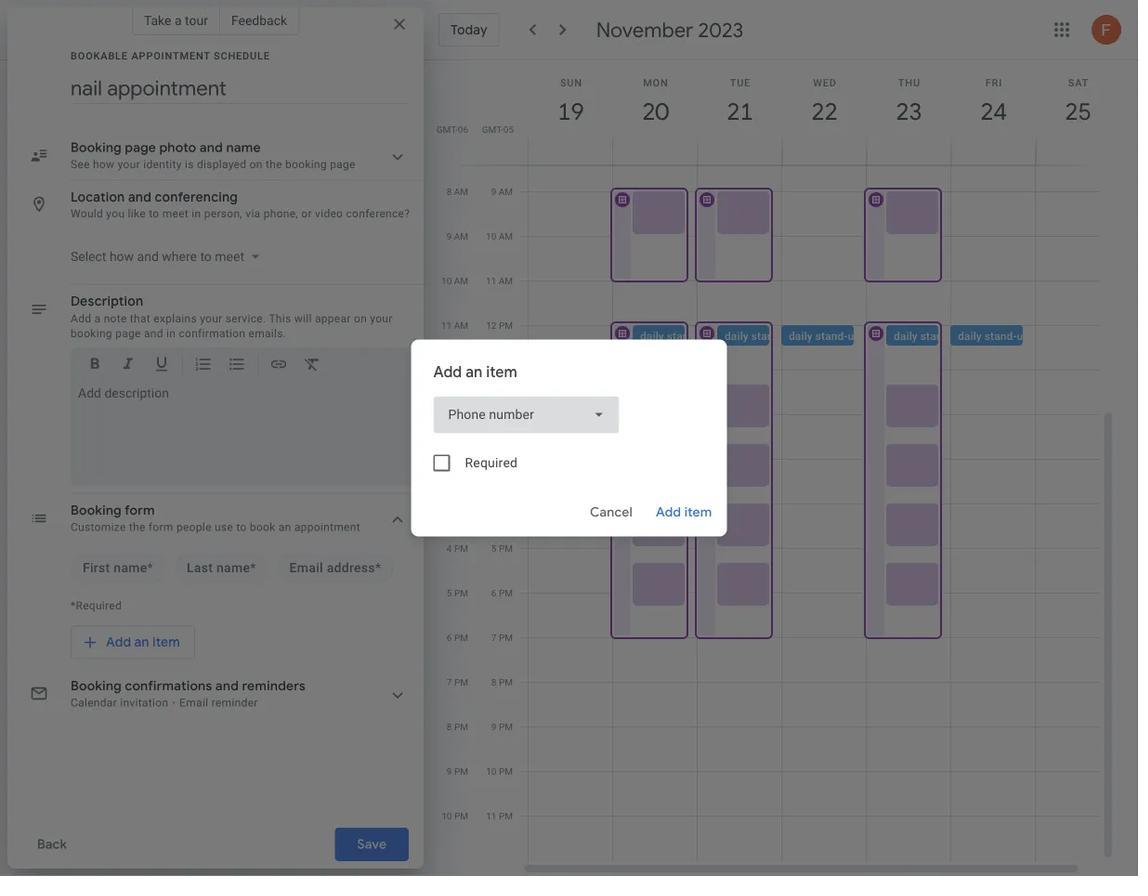 Task type: vqa. For each thing, say whether or not it's contained in the screenshot.
"and" to the right
no



Task type: locate. For each thing, give the bounding box(es) containing it.
4 stand- from the left
[[921, 330, 953, 343]]

10
[[486, 231, 497, 242], [442, 275, 452, 286], [486, 766, 497, 777], [442, 811, 452, 822]]

gmt- left 'gmt-05'
[[437, 124, 458, 135]]

0 horizontal spatial 10 am
[[442, 275, 468, 286]]

1 vertical spatial 7 pm
[[447, 677, 468, 688]]

note
[[104, 312, 127, 325]]

add
[[71, 312, 91, 325], [434, 363, 462, 382], [656, 504, 682, 521], [106, 634, 131, 651]]

4 column header from the left
[[782, 60, 867, 165]]

row containing daily stand-up
[[521, 0, 1121, 862]]

1 vertical spatial 10 pm
[[442, 811, 468, 822]]

explains
[[154, 312, 197, 325]]

5 pm right "4 pm"
[[492, 543, 513, 554]]

5 up from the left
[[1017, 330, 1030, 343]]

list item down appointment
[[278, 554, 393, 583]]

4 up from the left
[[953, 330, 966, 343]]

underline image
[[152, 355, 171, 376]]

1 horizontal spatial your
[[370, 312, 393, 325]]

10 pm left 11 pm
[[442, 811, 468, 822]]

0 horizontal spatial your
[[200, 312, 223, 325]]

location and conferencing would you like to meet in person, via phone, or video conference?
[[71, 189, 410, 220]]

1 vertical spatial form
[[149, 521, 174, 534]]

booking
[[71, 327, 112, 340]]

0 vertical spatial 2 pm
[[492, 409, 513, 420]]

4
[[447, 543, 452, 554]]

item down first name *
[[152, 634, 180, 651]]

to inside booking form customize the form people use to book an appointment
[[236, 521, 247, 534]]

7 pm
[[492, 632, 513, 643], [447, 677, 468, 688]]

form
[[125, 502, 155, 519], [149, 521, 174, 534]]

1 vertical spatial 12 pm
[[442, 364, 468, 376]]

0 vertical spatial 2
[[492, 409, 497, 420]]

daily stand-up for first daily stand-up button from the left
[[640, 330, 712, 343]]

0 horizontal spatial in
[[166, 327, 176, 340]]

1 vertical spatial 6 pm
[[447, 632, 468, 643]]

1 horizontal spatial to
[[236, 521, 247, 534]]

1 pm up 3 pm
[[492, 364, 513, 376]]

1 vertical spatial item
[[685, 504, 712, 521]]

1 name from the left
[[114, 560, 147, 576]]

1 horizontal spatial name
[[217, 560, 250, 576]]

0 vertical spatial 5
[[492, 543, 497, 554]]

0 horizontal spatial item
[[152, 634, 180, 651]]

email
[[290, 560, 323, 576]]

2
[[492, 409, 497, 420], [447, 454, 452, 465]]

your right on
[[370, 312, 393, 325]]

0 vertical spatial a
[[175, 13, 182, 28]]

9 pm
[[492, 721, 513, 732], [447, 766, 468, 777]]

1 horizontal spatial an
[[279, 521, 291, 534]]

on
[[354, 312, 367, 325]]

gmt- for 06
[[437, 124, 458, 135]]

0 vertical spatial add an item
[[434, 363, 518, 382]]

1 vertical spatial 10 am
[[442, 275, 468, 286]]

6 pm
[[492, 587, 513, 599], [447, 632, 468, 643]]

up
[[699, 330, 712, 343], [784, 330, 797, 343], [848, 330, 861, 343], [953, 330, 966, 343], [1017, 330, 1030, 343]]

0 horizontal spatial to
[[149, 207, 159, 220]]

0 vertical spatial 8
[[447, 186, 452, 197]]

take a tour
[[144, 13, 208, 28]]

3 daily stand-up from the left
[[789, 330, 861, 343]]

0 horizontal spatial cell
[[529, 0, 613, 862]]

0 horizontal spatial 2
[[447, 454, 452, 465]]

0 vertical spatial 1 pm
[[492, 364, 513, 376]]

1 horizontal spatial in
[[192, 207, 201, 220]]

0 horizontal spatial 1 pm
[[447, 409, 468, 420]]

an inside dialog
[[466, 363, 483, 382]]

10 pm
[[486, 766, 513, 777], [442, 811, 468, 822]]

last
[[187, 560, 213, 576]]

in down 'explains'
[[166, 327, 176, 340]]

daily stand-up button
[[633, 325, 746, 346], [718, 325, 831, 346], [782, 325, 895, 346], [887, 325, 1000, 346], [951, 325, 1064, 346]]

item up 3 pm
[[486, 363, 518, 382]]

12
[[486, 320, 497, 331], [442, 364, 452, 376]]

list item containing email address
[[278, 554, 393, 583]]

5 right "4 pm"
[[492, 543, 497, 554]]

1 horizontal spatial 9 am
[[491, 186, 513, 197]]

1 horizontal spatial 5
[[492, 543, 497, 554]]

2 horizontal spatial list item
[[278, 554, 393, 583]]

daily stand-up
[[640, 330, 712, 343], [725, 330, 797, 343], [789, 330, 861, 343], [894, 330, 966, 343], [958, 330, 1030, 343]]

1 cell from the left
[[529, 0, 613, 862]]

* down book
[[250, 560, 256, 576]]

9 am
[[491, 186, 513, 197], [447, 231, 468, 242]]

november 2023
[[596, 17, 744, 43]]

2 pm left 3
[[447, 454, 468, 465]]

0 horizontal spatial list item
[[71, 554, 165, 583]]

an down first name *
[[134, 634, 149, 651]]

an inside booking form customize the form people use to book an appointment
[[279, 521, 291, 534]]

2 horizontal spatial an
[[466, 363, 483, 382]]

list item containing first name
[[71, 554, 165, 583]]

customize
[[71, 521, 126, 534]]

add inside 'description add a note that explains your service. this will appear on your booking page and in confirmation emails.'
[[71, 312, 91, 325]]

2 daily stand-up from the left
[[725, 330, 797, 343]]

2 gmt- from the left
[[482, 124, 504, 135]]

daily for 2nd daily stand-up button
[[725, 330, 749, 343]]

8
[[447, 186, 452, 197], [492, 677, 497, 688], [447, 721, 452, 732]]

list item
[[71, 554, 165, 583], [175, 554, 268, 583], [278, 554, 393, 583]]

gmt-06
[[437, 124, 468, 135]]

0 horizontal spatial 1
[[447, 409, 452, 420]]

* left last at the left of the page
[[147, 560, 153, 576]]

1 horizontal spatial 7
[[492, 632, 497, 643]]

1 horizontal spatial 10 am
[[486, 231, 513, 242]]

1 horizontal spatial 10 pm
[[486, 766, 513, 777]]

name right last at the left of the page
[[217, 560, 250, 576]]

0 horizontal spatial name
[[114, 560, 147, 576]]

1 list item from the left
[[71, 554, 165, 583]]

1 horizontal spatial list item
[[175, 554, 268, 583]]

1 horizontal spatial 12
[[486, 320, 497, 331]]

0 vertical spatial an
[[466, 363, 483, 382]]

feedback
[[231, 13, 287, 28]]

1 pm up required
[[447, 409, 468, 420]]

1 vertical spatial 5 pm
[[447, 587, 468, 599]]

6
[[492, 587, 497, 599], [447, 632, 452, 643]]

1 horizontal spatial a
[[175, 13, 182, 28]]

9 am right 8 am
[[491, 186, 513, 197]]

11
[[486, 275, 497, 286], [442, 320, 452, 331], [486, 811, 497, 822]]

5 daily from the left
[[958, 330, 982, 343]]

4 daily stand-up button from the left
[[887, 325, 1000, 346]]

up for fourth daily stand-up button from the left
[[953, 330, 966, 343]]

9 am down 8 am
[[447, 231, 468, 242]]

0 vertical spatial 8 pm
[[492, 677, 513, 688]]

take
[[144, 13, 171, 28]]

add an item
[[434, 363, 518, 382], [106, 634, 180, 651]]

1 horizontal spatial item
[[486, 363, 518, 382]]

a
[[175, 13, 182, 28], [94, 312, 101, 325]]

add an item up 3
[[434, 363, 518, 382]]

0 vertical spatial in
[[192, 207, 201, 220]]

1 vertical spatial 7
[[447, 677, 452, 688]]

1 vertical spatial an
[[279, 521, 291, 534]]

3 column header from the left
[[697, 60, 783, 165]]

and up like
[[128, 189, 152, 205]]

2 vertical spatial item
[[152, 634, 180, 651]]

italic image
[[119, 355, 138, 376]]

4 daily stand-up from the left
[[894, 330, 966, 343]]

a left tour
[[175, 13, 182, 28]]

1 daily from the left
[[640, 330, 664, 343]]

3 list item from the left
[[278, 554, 393, 583]]

0 vertical spatial 6 pm
[[492, 587, 513, 599]]

2 pm up 3 pm
[[492, 409, 513, 420]]

0 horizontal spatial gmt-
[[437, 124, 458, 135]]

0 horizontal spatial add an item
[[106, 634, 180, 651]]

your up confirmation
[[200, 312, 223, 325]]

2 daily from the left
[[725, 330, 749, 343]]

and inside location and conferencing would you like to meet in person, via phone, or video conference?
[[128, 189, 152, 205]]

stand-
[[667, 330, 699, 343], [752, 330, 784, 343], [816, 330, 848, 343], [921, 330, 953, 343], [985, 330, 1017, 343]]

0 vertical spatial 7
[[492, 632, 497, 643]]

cancel button
[[582, 490, 641, 535]]

1 vertical spatial in
[[166, 327, 176, 340]]

an up required
[[466, 363, 483, 382]]

4 daily from the left
[[894, 330, 918, 343]]

that
[[130, 312, 151, 325]]

1 horizontal spatial 2
[[492, 409, 497, 420]]

1 horizontal spatial 9 pm
[[492, 721, 513, 732]]

0 horizontal spatial an
[[134, 634, 149, 651]]

name
[[114, 560, 147, 576], [217, 560, 250, 576]]

0 horizontal spatial 9 pm
[[447, 766, 468, 777]]

numbered list image
[[194, 355, 213, 376]]

1 horizontal spatial 7 pm
[[492, 632, 513, 643]]

05
[[504, 124, 514, 135]]

0 horizontal spatial 12
[[442, 364, 452, 376]]

a inside take a tour button
[[175, 13, 182, 28]]

1 vertical spatial to
[[236, 521, 247, 534]]

3 daily from the left
[[789, 330, 813, 343]]

add an item down *required
[[106, 634, 180, 651]]

form right the
[[149, 521, 174, 534]]

2 your from the left
[[370, 312, 393, 325]]

and inside 'description add a note that explains your service. this will appear on your booking page and in confirmation emails.'
[[144, 327, 163, 340]]

2 left required
[[447, 454, 452, 465]]

an right book
[[279, 521, 291, 534]]

1 daily stand-up cell from the left
[[611, 0, 746, 862]]

Description text field
[[78, 385, 405, 478]]

2 name from the left
[[217, 560, 250, 576]]

an
[[466, 363, 483, 382], [279, 521, 291, 534], [134, 634, 149, 651]]

list item up *required
[[71, 554, 165, 583]]

gmt- right 06
[[482, 124, 504, 135]]

1 vertical spatial 2 pm
[[447, 454, 468, 465]]

daily for third daily stand-up button from the left
[[789, 330, 813, 343]]

1
[[492, 364, 497, 376], [447, 409, 452, 420]]

0 vertical spatial 1
[[492, 364, 497, 376]]

grid containing daily stand-up
[[431, 0, 1122, 877]]

1 pm
[[492, 364, 513, 376], [447, 409, 468, 420]]

today button
[[439, 13, 500, 46]]

description
[[71, 293, 143, 310]]

*
[[147, 560, 153, 576], [250, 560, 256, 576], [375, 560, 381, 576]]

people
[[177, 521, 212, 534]]

0 vertical spatial item
[[486, 363, 518, 382]]

2 pm
[[492, 409, 513, 420], [447, 454, 468, 465]]

cell
[[529, 0, 613, 862], [1036, 0, 1121, 862]]

12 pm
[[486, 320, 513, 331], [442, 364, 468, 376]]

2 list item from the left
[[175, 554, 268, 583]]

5 daily stand-up from the left
[[958, 330, 1030, 343]]

3 daily stand-up button from the left
[[782, 325, 895, 346]]

phone,
[[264, 207, 298, 220]]

1 horizontal spatial *
[[250, 560, 256, 576]]

1 horizontal spatial add an item
[[434, 363, 518, 382]]

2 up from the left
[[784, 330, 797, 343]]

3 * from the left
[[375, 560, 381, 576]]

use
[[215, 521, 233, 534]]

and down that
[[144, 327, 163, 340]]

item right the cancel button
[[685, 504, 712, 521]]

0 horizontal spatial a
[[94, 312, 101, 325]]

1 horizontal spatial 6
[[492, 587, 497, 599]]

2 cell from the left
[[1036, 0, 1121, 862]]

5 pm
[[492, 543, 513, 554], [447, 587, 468, 599]]

11 am
[[486, 275, 513, 286], [442, 320, 468, 331]]

row
[[521, 0, 1121, 862]]

column header
[[528, 60, 613, 165], [613, 60, 698, 165], [697, 60, 783, 165], [782, 60, 867, 165], [866, 60, 952, 165], [951, 60, 1036, 165], [1035, 60, 1121, 165]]

a up booking
[[94, 312, 101, 325]]

2 horizontal spatial item
[[685, 504, 712, 521]]

None field
[[434, 396, 620, 434]]

am
[[454, 186, 468, 197], [499, 186, 513, 197], [454, 231, 468, 242], [499, 231, 513, 242], [454, 275, 468, 286], [499, 275, 513, 286], [454, 320, 468, 331]]

name right first
[[114, 560, 147, 576]]

daily
[[640, 330, 664, 343], [725, 330, 749, 343], [789, 330, 813, 343], [894, 330, 918, 343], [958, 330, 982, 343]]

add an item inside dialog
[[434, 363, 518, 382]]

1 * from the left
[[147, 560, 153, 576]]

in down conferencing
[[192, 207, 201, 220]]

3 up from the left
[[848, 330, 861, 343]]

2 daily stand-up button from the left
[[718, 325, 831, 346]]

7
[[492, 632, 497, 643], [447, 677, 452, 688]]

to right like
[[149, 207, 159, 220]]

grid
[[431, 0, 1122, 877]]

daily stand-up cell
[[611, 0, 746, 862], [695, 0, 831, 862], [782, 0, 895, 862], [864, 0, 1000, 862], [951, 0, 1064, 862]]

10 am
[[486, 231, 513, 242], [442, 275, 468, 286]]

1 vertical spatial 5
[[447, 587, 452, 599]]

* right the email
[[375, 560, 381, 576]]

up for first daily stand-up button from the left
[[699, 330, 712, 343]]

10 pm up 11 pm
[[486, 766, 513, 777]]

1 vertical spatial 1
[[447, 409, 452, 420]]

2 up 3
[[492, 409, 497, 420]]

1 vertical spatial a
[[94, 312, 101, 325]]

would
[[71, 207, 103, 220]]

0 horizontal spatial 5 pm
[[447, 587, 468, 599]]

conferencing
[[155, 189, 238, 205]]

to
[[149, 207, 159, 220], [236, 521, 247, 534]]

1 daily stand-up from the left
[[640, 330, 712, 343]]

your
[[200, 312, 223, 325], [370, 312, 393, 325]]

9
[[491, 186, 497, 197], [447, 231, 452, 242], [492, 721, 497, 732], [447, 766, 452, 777]]

0 horizontal spatial 11 am
[[442, 320, 468, 331]]

description add a note that explains your service. this will appear on your booking page and in confirmation emails.
[[71, 293, 393, 340]]

up for third daily stand-up button from the left
[[848, 330, 861, 343]]

*required
[[71, 599, 122, 612]]

2 horizontal spatial *
[[375, 560, 381, 576]]

form up the
[[125, 502, 155, 519]]

1 horizontal spatial gmt-
[[482, 124, 504, 135]]

add inside add item 'button'
[[656, 504, 682, 521]]

1 horizontal spatial cell
[[1036, 0, 1121, 862]]

3 daily stand-up cell from the left
[[782, 0, 895, 862]]

2 * from the left
[[250, 560, 256, 576]]

1 up from the left
[[699, 330, 712, 343]]

0 horizontal spatial 7 pm
[[447, 677, 468, 688]]

5 down 4
[[447, 587, 452, 599]]

to right use
[[236, 521, 247, 534]]

list item down use
[[175, 554, 268, 583]]

2 column header from the left
[[613, 60, 698, 165]]

6 column header from the left
[[951, 60, 1036, 165]]

1 vertical spatial and
[[144, 327, 163, 340]]

8 pm
[[492, 677, 513, 688], [447, 721, 468, 732]]

1 horizontal spatial 1
[[492, 364, 497, 376]]

0 horizontal spatial 6
[[447, 632, 452, 643]]

5 pm down "4 pm"
[[447, 587, 468, 599]]

1 gmt- from the left
[[437, 124, 458, 135]]

1 horizontal spatial 5 pm
[[492, 543, 513, 554]]



Task type: describe. For each thing, give the bounding box(es) containing it.
1 column header from the left
[[528, 60, 613, 165]]

1 vertical spatial 1 pm
[[447, 409, 468, 420]]

or
[[301, 207, 312, 220]]

the
[[129, 521, 146, 534]]

bookable
[[71, 50, 128, 61]]

1 vertical spatial 11 am
[[442, 320, 468, 331]]

4 pm
[[447, 543, 468, 554]]

0 vertical spatial 9 am
[[491, 186, 513, 197]]

remove formatting image
[[303, 355, 322, 376]]

0 vertical spatial 5 pm
[[492, 543, 513, 554]]

name for first name
[[114, 560, 147, 576]]

0 vertical spatial 10 pm
[[486, 766, 513, 777]]

add an item button
[[71, 626, 195, 659]]

person,
[[204, 207, 243, 220]]

cancel
[[590, 504, 633, 521]]

5 column header from the left
[[866, 60, 952, 165]]

to inside location and conferencing would you like to meet in person, via phone, or video conference?
[[149, 207, 159, 220]]

add item
[[656, 504, 712, 521]]

tour
[[185, 13, 208, 28]]

1 horizontal spatial 2 pm
[[492, 409, 513, 420]]

11 pm
[[486, 811, 513, 822]]

first name *
[[83, 560, 153, 576]]

bookable appointment schedule
[[71, 50, 270, 61]]

will
[[294, 312, 312, 325]]

1 stand- from the left
[[667, 330, 699, 343]]

confirmation
[[179, 327, 246, 340]]

daily stand-up for fourth daily stand-up button from the left
[[894, 330, 966, 343]]

bold image
[[86, 355, 104, 376]]

1 vertical spatial 2
[[447, 454, 452, 465]]

daily for first daily stand-up button from the left
[[640, 330, 664, 343]]

you
[[106, 207, 125, 220]]

appointment
[[131, 50, 211, 61]]

* for email address
[[375, 560, 381, 576]]

2 vertical spatial 8
[[447, 721, 452, 732]]

* for first name
[[147, 560, 153, 576]]

in inside 'description add a note that explains your service. this will appear on your booking page and in confirmation emails.'
[[166, 327, 176, 340]]

8 am
[[447, 186, 468, 197]]

1 vertical spatial 9 pm
[[447, 766, 468, 777]]

today
[[451, 21, 488, 38]]

up for 2nd daily stand-up button
[[784, 330, 797, 343]]

4 daily stand-up cell from the left
[[864, 0, 1000, 862]]

schedule
[[214, 50, 270, 61]]

bulleted list image
[[228, 355, 246, 376]]

06
[[458, 124, 468, 135]]

0 vertical spatial 12 pm
[[486, 320, 513, 331]]

0 vertical spatial form
[[125, 502, 155, 519]]

appointment
[[294, 521, 361, 534]]

book
[[250, 521, 276, 534]]

none field inside add an item dialog
[[434, 396, 620, 434]]

list item containing last name
[[175, 554, 268, 583]]

back
[[37, 837, 67, 853]]

1 vertical spatial 6
[[447, 632, 452, 643]]

required
[[465, 455, 518, 471]]

daily stand-up for 2nd daily stand-up button
[[725, 330, 797, 343]]

2 vertical spatial 11
[[486, 811, 497, 822]]

location
[[71, 189, 125, 205]]

add an item inside 'button'
[[106, 634, 180, 651]]

page
[[115, 327, 141, 340]]

0 horizontal spatial 7
[[447, 677, 452, 688]]

2023
[[698, 17, 744, 43]]

take a tour button
[[132, 6, 220, 35]]

name for last name
[[217, 560, 250, 576]]

0 vertical spatial 10 am
[[486, 231, 513, 242]]

3
[[492, 454, 497, 465]]

0 horizontal spatial 12 pm
[[442, 364, 468, 376]]

november
[[596, 17, 694, 43]]

an inside 'button'
[[134, 634, 149, 651]]

like
[[128, 207, 146, 220]]

5 daily stand-up cell from the left
[[951, 0, 1064, 862]]

meet
[[162, 207, 189, 220]]

daily stand-up for third daily stand-up button from the left
[[789, 330, 861, 343]]

1 horizontal spatial 11 am
[[486, 275, 513, 286]]

email address *
[[290, 560, 381, 576]]

Add title text field
[[71, 74, 409, 102]]

appear
[[315, 312, 351, 325]]

0 horizontal spatial 6 pm
[[447, 632, 468, 643]]

conference?
[[346, 207, 410, 220]]

0 vertical spatial 11
[[486, 275, 497, 286]]

emails.
[[249, 327, 286, 340]]

add item button
[[649, 490, 720, 535]]

booking form customize the form people use to book an appointment
[[71, 502, 361, 534]]

0 horizontal spatial 9 am
[[447, 231, 468, 242]]

add inside the add an item 'button'
[[106, 634, 131, 651]]

1 vertical spatial 8
[[492, 677, 497, 688]]

0 horizontal spatial 10 pm
[[442, 811, 468, 822]]

3 stand- from the left
[[816, 330, 848, 343]]

daily for 1st daily stand-up button from the right
[[958, 330, 982, 343]]

gmt- for 05
[[482, 124, 504, 135]]

7 column header from the left
[[1035, 60, 1121, 165]]

video
[[315, 207, 343, 220]]

first
[[83, 560, 110, 576]]

booking
[[71, 502, 122, 519]]

via
[[246, 207, 261, 220]]

feedback button
[[220, 6, 299, 35]]

* for last name
[[250, 560, 256, 576]]

0 vertical spatial 6
[[492, 587, 497, 599]]

last name *
[[187, 560, 256, 576]]

up for 1st daily stand-up button from the right
[[1017, 330, 1030, 343]]

add an item dialog
[[411, 340, 727, 537]]

insert link image
[[270, 355, 288, 376]]

1 daily stand-up button from the left
[[633, 325, 746, 346]]

1 vertical spatial 8 pm
[[447, 721, 468, 732]]

3 pm
[[492, 454, 513, 465]]

1 vertical spatial 11
[[442, 320, 452, 331]]

5 stand- from the left
[[985, 330, 1017, 343]]

daily for fourth daily stand-up button from the left
[[894, 330, 918, 343]]

2 daily stand-up cell from the left
[[695, 0, 831, 862]]

gmt-05
[[482, 124, 514, 135]]

back button
[[22, 828, 82, 862]]

a inside 'description add a note that explains your service. this will appear on your booking page and in confirmation emails.'
[[94, 312, 101, 325]]

in inside location and conferencing would you like to meet in person, via phone, or video conference?
[[192, 207, 201, 220]]

formatting options toolbar
[[71, 348, 413, 388]]

5 daily stand-up button from the left
[[951, 325, 1064, 346]]

service.
[[226, 312, 266, 325]]

address
[[327, 560, 375, 576]]

0 vertical spatial 9 pm
[[492, 721, 513, 732]]

1 your from the left
[[200, 312, 223, 325]]

0 horizontal spatial 2 pm
[[447, 454, 468, 465]]

1 horizontal spatial 1 pm
[[492, 364, 513, 376]]

daily stand-up for 1st daily stand-up button from the right
[[958, 330, 1030, 343]]

this
[[269, 312, 291, 325]]

2 stand- from the left
[[752, 330, 784, 343]]



